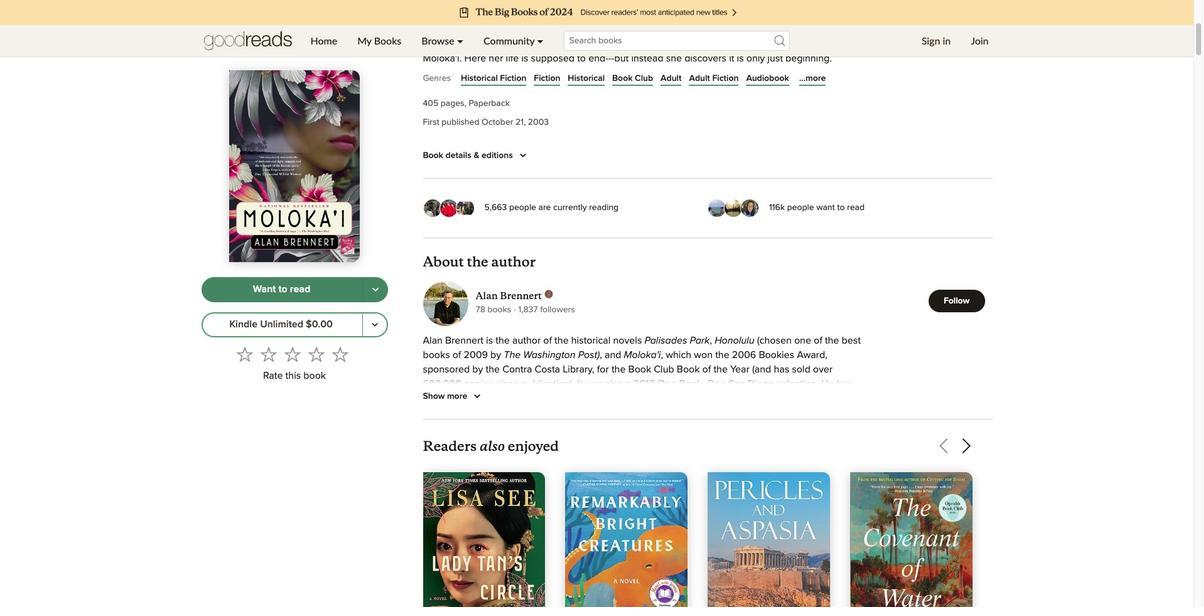 Task type: describe. For each thing, give the bounding box(es) containing it.
san
[[728, 379, 745, 389]]

rating 0 out of 5 group
[[233, 343, 352, 367]]

than
[[510, 0, 529, 8]]

her right like
[[658, 12, 672, 22]]

editions
[[482, 151, 513, 160]]

like
[[640, 12, 655, 22]]

it
[[577, 379, 583, 389]]

...more button
[[799, 72, 826, 85]]

home
[[423, 39, 448, 49]]

2 from from the left
[[804, 26, 824, 36]]

he
[[821, 379, 834, 389]]

settlement
[[733, 39, 779, 49]]

home link
[[300, 25, 347, 57]]

series
[[467, 408, 494, 418]]

currently
[[553, 204, 587, 212]]

1 one from the left
[[658, 379, 677, 389]]

the down he
[[808, 393, 822, 404]]

want
[[253, 285, 276, 295]]

martin's
[[653, 422, 687, 432]]

1 award from the left
[[487, 393, 515, 404]]

st.
[[639, 422, 650, 432]]

rate 1 out of 5 image
[[237, 346, 253, 363]]

island
[[812, 39, 838, 49]]

my books link
[[347, 25, 411, 57]]

book details & editions button
[[423, 148, 530, 163]]

book,
[[679, 379, 704, 389]]

facebook
[[437, 437, 481, 447]]

adult for adult
[[661, 74, 682, 83]]

work
[[679, 393, 700, 404]]

adult link
[[661, 72, 682, 85]]

selection.
[[777, 379, 819, 389]]

alan for alan brennert
[[476, 290, 498, 302]]

show more button
[[423, 389, 485, 404]]

hawaiian
[[423, 12, 463, 22]]

a down publication).
[[537, 393, 542, 404]]

bookies
[[759, 350, 794, 360]]

her left life
[[489, 53, 503, 63]]

1 vertical spatial author
[[512, 336, 541, 346]]

alan brennert is the author of the historical novels palisades park , honolulu
[[423, 336, 755, 346]]

1 vertical spatial are
[[539, 204, 551, 212]]

78
[[476, 306, 485, 315]]

405
[[423, 99, 438, 108]]

costa
[[535, 365, 560, 375]]

far-
[[586, 12, 600, 22]]

as
[[703, 393, 713, 404]]

one inside set in hawai'i more than a century ago, this is the story of rachel kalama, a spirited seven-year-old hawaiian girl, who dreams of visiting far-off lands like her father, a merchant seaman. then one day a rose-colored mark appears on her skin, and those dreams are stolen from her. taken from her home and family, rachel is sent to kalaupapa, the quarantined leprosy settlement on the island of moloka'i. here her life is supposed to end---but instead she discovers it is only just beginning.
[[821, 12, 838, 22]]

year-
[[819, 0, 841, 8]]

books
[[374, 35, 401, 46]]

brennert for alan brennert
[[500, 290, 542, 302]]

...more
[[799, 74, 826, 83]]

on left facebook
[[423, 437, 434, 447]]

which
[[666, 350, 692, 360]]

a left 'rose-'
[[423, 26, 428, 36]]

visiting
[[552, 12, 583, 22]]

published inside , which won the 2006 bookies award, sponsored by the contra costa library, for the book club book of the year (and has sold over 600,000 copies since publication). it was also a 2012 one book, one san diego selection. he has won an emmy award and a people's choice award for his work as a writer-producer on the television series , will be published by st. martin's press on february 19, 2019. follow him on facebook at
[[580, 422, 623, 432]]

0 horizontal spatial also
[[480, 436, 505, 455]]

book club link
[[612, 72, 653, 85]]

appears
[[514, 26, 550, 36]]

palisades
[[645, 336, 687, 346]]

beginning.
[[786, 53, 832, 63]]

merchant
[[713, 12, 754, 22]]

1 vertical spatial won
[[423, 393, 442, 404]]

historical fiction
[[461, 74, 526, 83]]

rate 3 out of 5 image
[[284, 346, 301, 363]]

adult fiction
[[689, 74, 739, 83]]

of down century
[[541, 12, 550, 22]]

Search by book title or ISBN text field
[[564, 31, 790, 51]]

19,
[[772, 422, 783, 432]]

405 pages, paperback
[[423, 99, 510, 108]]

but
[[615, 53, 629, 63]]

of up award, at the bottom right of page
[[814, 336, 822, 346]]

goodreads author image
[[544, 290, 553, 299]]

to inside button
[[278, 285, 287, 295]]

moloka'i
[[624, 350, 661, 360]]

set in hawai'i more than a century ago, this is the story of rachel kalama, a spirited seven-year-old hawaiian girl, who dreams of visiting far-off lands like her father, a merchant seaman. then one day a rose-colored mark appears on her skin, and those dreams are stolen from her. taken from her home and family, rachel is sent to kalaupapa, the quarantined leprosy settlement on the island of moloka'i. here her life is supposed to end---but instead she discovers it is only just beginning.
[[423, 0, 857, 63]]

▾ for browse ▾
[[457, 35, 463, 46]]

enjoyed
[[508, 438, 559, 455]]

sign in
[[922, 35, 951, 46]]

historical link
[[568, 72, 605, 85]]

her down visiting at the left of the page
[[566, 26, 581, 36]]

historical for historical fiction
[[461, 74, 498, 83]]

alan brennert link
[[476, 290, 575, 303]]

also inside , which won the 2006 bookies award, sponsored by the contra costa library, for the book club book of the year (and has sold over 600,000 copies since publication). it was also a 2012 one book, one san diego selection. he has won an emmy award and a people's choice award for his work as a writer-producer on the television series , will be published by st. martin's press on february 19, 2019. follow him on facebook at
[[605, 379, 623, 389]]

alan for alan brennert is the author of the historical novels palisades park , honolulu
[[423, 336, 443, 346]]

who
[[485, 12, 503, 22]]

is right life
[[521, 53, 528, 63]]

rate 2 out of 5 image
[[261, 346, 277, 363]]

she
[[666, 53, 682, 63]]

the down honolulu
[[715, 350, 730, 360]]

is up lands
[[615, 0, 622, 8]]

of right story
[[666, 0, 674, 8]]

about the author
[[423, 253, 536, 270]]

join link
[[961, 25, 999, 57]]

the down those
[[626, 39, 640, 49]]

people's
[[545, 393, 582, 404]]

hawai'i
[[450, 0, 482, 8]]

leprosy
[[698, 39, 730, 49]]

on down selection.
[[794, 393, 805, 404]]

at
[[483, 437, 492, 447]]

people for want
[[787, 204, 814, 212]]

her up island
[[826, 26, 841, 36]]

rate
[[263, 371, 283, 381]]

supposed
[[531, 53, 575, 63]]

of right island
[[841, 39, 849, 49]]

is right it
[[737, 53, 744, 63]]

choice
[[585, 393, 616, 404]]

book details & editions
[[423, 151, 513, 160]]

0 horizontal spatial this
[[285, 371, 301, 381]]

0 horizontal spatial dreams
[[506, 12, 539, 22]]

on right press
[[716, 422, 727, 432]]

just
[[768, 53, 783, 63]]

a right as
[[715, 393, 721, 404]]

1,837 followers
[[518, 306, 575, 315]]

historical fiction link
[[461, 72, 526, 85]]

copies
[[464, 379, 493, 389]]

the up copies at left
[[486, 365, 500, 375]]

and down colored
[[451, 39, 467, 49]]

2009
[[464, 350, 488, 360]]

2 - from the left
[[611, 53, 615, 63]]

by for 2009
[[491, 350, 501, 360]]

book inside "link"
[[612, 74, 633, 83]]

here
[[464, 53, 486, 63]]

kindle unlimited $0.00
[[229, 320, 333, 330]]

the washington post) , and moloka'i
[[504, 350, 661, 360]]

a up merchant on the right top of the page
[[746, 0, 751, 8]]

116k
[[769, 204, 785, 212]]

sponsored
[[423, 365, 470, 375]]

the most anticipated books of 2024 image
[[140, 0, 1054, 25]]

of inside , which won the 2006 bookies award, sponsored by the contra costa library, for the book club book of the year (and has sold over 600,000 copies since publication). it was also a 2012 one book, one san diego selection. he has won an emmy award and a people's choice award for his work as a writer-producer on the television series , will be published by st. martin's press on february 19, 2019. follow him on facebook at
[[702, 365, 711, 375]]

press
[[689, 422, 713, 432]]

quarantined
[[642, 39, 695, 49]]

library,
[[563, 365, 595, 375]]

audiobook
[[746, 74, 789, 83]]

want
[[816, 204, 835, 212]]

only
[[747, 53, 765, 63]]

century
[[540, 0, 573, 8]]

washington
[[523, 350, 576, 360]]

end-
[[588, 53, 608, 63]]



Task type: locate. For each thing, give the bounding box(es) containing it.
1 fiction from the left
[[500, 74, 526, 83]]

published down choice
[[580, 422, 623, 432]]

taken
[[775, 26, 801, 36]]

1 - from the left
[[608, 53, 612, 63]]

1 horizontal spatial one
[[707, 379, 726, 389]]

&
[[474, 151, 479, 160]]

0 horizontal spatial published
[[442, 118, 479, 127]]

book down but
[[612, 74, 633, 83]]

her
[[658, 12, 672, 22], [566, 26, 581, 36], [826, 26, 841, 36], [489, 53, 503, 63]]

the up beginning.
[[796, 39, 810, 49]]

his
[[664, 393, 676, 404]]

off
[[600, 12, 612, 22]]

1 adult from the left
[[661, 74, 682, 83]]

by for sponsored
[[472, 365, 483, 375]]

kalaupapa,
[[574, 39, 623, 49]]

0 horizontal spatial won
[[423, 393, 442, 404]]

fiction for adult fiction
[[712, 74, 739, 83]]

books down alan brennert
[[488, 306, 511, 315]]

fiction down supposed at top left
[[534, 74, 560, 83]]

books inside (chosen one of the best books of 2009 by
[[423, 350, 450, 360]]

1 vertical spatial dreams
[[652, 26, 685, 36]]

0 vertical spatial are
[[687, 26, 702, 36]]

this up off
[[597, 0, 612, 8]]

books
[[488, 306, 511, 315], [423, 350, 450, 360]]

reading
[[589, 204, 619, 212]]

has down bookies
[[774, 365, 789, 375]]

1 vertical spatial this
[[285, 371, 301, 381]]

father,
[[675, 12, 702, 22]]

book left details
[[423, 151, 443, 160]]

about
[[423, 253, 464, 270]]

1 vertical spatial more
[[447, 392, 467, 401]]

1 horizontal spatial brennert
[[500, 290, 542, 302]]

0 vertical spatial rachel
[[677, 0, 706, 8]]

1 horizontal spatial people
[[787, 204, 814, 212]]

club inside , which won the 2006 bookies award, sponsored by the contra costa library, for the book club book of the year (and has sold over 600,000 copies since publication). it was also a 2012 one book, one san diego selection. he has won an emmy award and a people's choice award for his work as a writer-producer on the television series , will be published by st. martin's press on february 19, 2019. follow him on facebook at
[[654, 365, 674, 375]]

1 horizontal spatial one
[[821, 12, 838, 22]]

2 ▾ from the left
[[537, 35, 544, 46]]

club inside "link"
[[635, 74, 653, 83]]

producer
[[751, 393, 791, 404]]

1 horizontal spatial rachel
[[677, 0, 706, 8]]

None search field
[[554, 31, 800, 51]]

0 horizontal spatial brennert
[[445, 336, 484, 346]]

book cover image
[[423, 473, 545, 608], [565, 473, 688, 608], [708, 473, 830, 608], [850, 473, 972, 608]]

her.
[[756, 26, 772, 36]]

dreams down than
[[506, 12, 539, 22]]

0 horizontal spatial people
[[509, 204, 536, 212]]

0 horizontal spatial are
[[539, 204, 551, 212]]

fiction down life
[[500, 74, 526, 83]]

for left his
[[649, 393, 661, 404]]

is up 2009
[[486, 336, 493, 346]]

1 vertical spatial follow
[[812, 422, 841, 432]]

3 fiction from the left
[[712, 74, 739, 83]]

october
[[482, 118, 513, 127]]

historical inside historical fiction link
[[461, 74, 498, 83]]

people right the 5,663 on the left top
[[509, 204, 536, 212]]

book up book,
[[677, 365, 700, 375]]

emmy
[[458, 393, 485, 404]]

are inside set in hawai'i more than a century ago, this is the story of rachel kalama, a spirited seven-year-old hawaiian girl, who dreams of visiting far-off lands like her father, a merchant seaman. then one day a rose-colored mark appears on her skin, and those dreams are stolen from her. taken from her home and family, rachel is sent to kalaupapa, the quarantined leprosy settlement on the island of moloka'i. here her life is supposed to end---but instead she discovers it is only just beginning.
[[687, 26, 702, 36]]

, which won the 2006 bookies award, sponsored by the contra costa library, for the book club book of the year (and has sold over 600,000 copies since publication). it was also a 2012 one book, one san diego selection. he has won an emmy award and a people's choice award for his work as a writer-producer on the television series , will be published by st. martin's press on february 19, 2019. follow him on facebook at
[[423, 350, 859, 447]]

ago,
[[575, 0, 594, 8]]

0 vertical spatial in
[[440, 0, 448, 8]]

brennert
[[500, 290, 542, 302], [445, 336, 484, 346]]

0 horizontal spatial for
[[597, 365, 609, 375]]

historical down the end- at the top of the page
[[568, 74, 605, 83]]

1 horizontal spatial historical
[[568, 74, 605, 83]]

the left year at the right bottom
[[714, 365, 728, 375]]

in
[[440, 0, 448, 8], [943, 35, 951, 46]]

people right 116k
[[787, 204, 814, 212]]

over
[[813, 365, 833, 375]]

, left honolulu
[[710, 336, 712, 346]]

has right he
[[837, 379, 852, 389]]

1 vertical spatial by
[[472, 365, 483, 375]]

brennert for alan brennert is the author of the historical novels palisades park , honolulu
[[445, 336, 484, 346]]

him
[[843, 422, 859, 432]]

lands
[[614, 12, 638, 22]]

0 vertical spatial alan
[[476, 290, 498, 302]]

0 vertical spatial published
[[442, 118, 479, 127]]

read
[[847, 204, 865, 212], [290, 285, 310, 295]]

by left st.
[[626, 422, 637, 432]]

more inside set in hawai'i more than a century ago, this is the story of rachel kalama, a spirited seven-year-old hawaiian girl, who dreams of visiting far-off lands like her father, a merchant seaman. then one day a rose-colored mark appears on her skin, and those dreams are stolen from her. taken from her home and family, rachel is sent to kalaupapa, the quarantined leprosy settlement on the island of moloka'i. here her life is supposed to end---but instead she discovers it is only just beginning.
[[485, 0, 507, 8]]

sent
[[542, 39, 560, 49]]

fiction for historical fiction
[[500, 74, 526, 83]]

more down 600,000
[[447, 392, 467, 401]]

best
[[842, 336, 861, 346]]

and down the novels
[[605, 350, 621, 360]]

in for set
[[440, 0, 448, 8]]

community
[[484, 35, 535, 46]]

1 vertical spatial rachel
[[500, 39, 529, 49]]

0 horizontal spatial one
[[794, 336, 811, 346]]

from down merchant on the right top of the page
[[734, 26, 754, 36]]

0 horizontal spatial follow
[[812, 422, 841, 432]]

116k people want to read
[[769, 204, 865, 212]]

also up choice
[[605, 379, 623, 389]]

of up sponsored
[[453, 350, 461, 360]]

alan up sponsored
[[423, 336, 443, 346]]

0 horizontal spatial historical
[[461, 74, 498, 83]]

1 vertical spatial also
[[480, 436, 505, 455]]

one inside (chosen one of the best books of 2009 by
[[794, 336, 811, 346]]

0 vertical spatial author
[[491, 253, 536, 270]]

0 vertical spatial this
[[597, 0, 612, 8]]

book down the moloka'i
[[628, 365, 651, 375]]

0 horizontal spatial alan
[[423, 336, 443, 346]]

1 horizontal spatial has
[[837, 379, 852, 389]]

rate 5 out of 5 image
[[332, 346, 349, 363]]

browse ▾ link
[[411, 25, 474, 57]]

dreams
[[506, 12, 539, 22], [652, 26, 685, 36]]

sign
[[922, 35, 940, 46]]

in for sign
[[943, 35, 951, 46]]

award down since
[[487, 393, 515, 404]]

1 vertical spatial club
[[654, 365, 674, 375]]

more inside button
[[447, 392, 467, 401]]

0 horizontal spatial rachel
[[500, 39, 529, 49]]

adult for adult fiction
[[689, 74, 710, 83]]

1 horizontal spatial by
[[491, 350, 501, 360]]

21,
[[516, 118, 526, 127]]

0 horizontal spatial award
[[487, 393, 515, 404]]

one up award, at the bottom right of page
[[794, 336, 811, 346]]

by up copies at left
[[472, 365, 483, 375]]

0 horizontal spatial by
[[472, 365, 483, 375]]

0 horizontal spatial read
[[290, 285, 310, 295]]

2 adult from the left
[[689, 74, 710, 83]]

top genres for this book element
[[423, 71, 993, 90]]

0 vertical spatial has
[[774, 365, 789, 375]]

a up stolen
[[705, 12, 710, 22]]

also down "series"
[[480, 436, 505, 455]]

1 horizontal spatial alan
[[476, 290, 498, 302]]

1 ▾ from the left
[[457, 35, 463, 46]]

2 fiction from the left
[[534, 74, 560, 83]]

2 award from the left
[[618, 393, 647, 404]]

2019.
[[786, 422, 809, 432]]

1 horizontal spatial from
[[804, 26, 824, 36]]

1 horizontal spatial are
[[687, 26, 702, 36]]

rachel up the father,
[[677, 0, 706, 8]]

instead
[[631, 53, 664, 63]]

1 vertical spatial has
[[837, 379, 852, 389]]

are down the father,
[[687, 26, 702, 36]]

0 horizontal spatial from
[[734, 26, 754, 36]]

the inside (chosen one of the best books of 2009 by
[[825, 336, 839, 346]]

follow inside button
[[944, 297, 970, 306]]

historical for historical
[[568, 74, 605, 83]]

2003
[[528, 118, 549, 127]]

1 horizontal spatial also
[[605, 379, 623, 389]]

1 horizontal spatial award
[[618, 393, 647, 404]]

2 horizontal spatial fiction
[[712, 74, 739, 83]]

0 horizontal spatial one
[[658, 379, 677, 389]]

this inside set in hawai'i more than a century ago, this is the story of rachel kalama, a spirited seven-year-old hawaiian girl, who dreams of visiting far-off lands like her father, a merchant seaman. then one day a rose-colored mark appears on her skin, and those dreams are stolen from her. taken from her home and family, rachel is sent to kalaupapa, the quarantined leprosy settlement on the island of moloka'i. here her life is supposed to end---but instead she discovers it is only just beginning.
[[597, 0, 612, 8]]

2006
[[732, 350, 756, 360]]

0 vertical spatial dreams
[[506, 12, 539, 22]]

will
[[549, 422, 563, 432]]

of up book,
[[702, 365, 711, 375]]

brennert up 2009
[[445, 336, 484, 346]]

more up who
[[485, 0, 507, 8]]

in right sign
[[943, 35, 951, 46]]

0 vertical spatial one
[[821, 12, 838, 22]]

rachel up life
[[500, 39, 529, 49]]

the right about
[[467, 253, 488, 270]]

1 horizontal spatial fiction
[[534, 74, 560, 83]]

kindle
[[229, 320, 258, 330]]

0 horizontal spatial in
[[440, 0, 448, 8]]

1 horizontal spatial dreams
[[652, 26, 685, 36]]

1 people from the left
[[509, 204, 536, 212]]

dreams up "quarantined"
[[652, 26, 685, 36]]

and inside , which won the 2006 bookies award, sponsored by the contra costa library, for the book club book of the year (and has sold over 600,000 copies since publication). it was also a 2012 one book, one san diego selection. he has won an emmy award and a people's choice award for his work as a writer-producer on the television series , will be published by st. martin's press on february 19, 2019. follow him on facebook at
[[518, 393, 535, 404]]

moloka'i.
[[423, 53, 462, 63]]

genres
[[423, 74, 451, 83]]

book inside button
[[423, 151, 443, 160]]

my books
[[357, 35, 401, 46]]

details
[[446, 151, 472, 160]]

0 horizontal spatial ▾
[[457, 35, 463, 46]]

kindle unlimited $0.00 link
[[201, 313, 363, 338]]

to
[[563, 39, 572, 49], [577, 53, 586, 63], [837, 204, 845, 212], [278, 285, 287, 295]]

rate 4 out of 5 image
[[308, 346, 325, 363]]

0 horizontal spatial books
[[423, 350, 450, 360]]

▾ up supposed at top left
[[537, 35, 544, 46]]

diego
[[748, 379, 774, 389]]

, down historical
[[600, 350, 602, 360]]

0 vertical spatial books
[[488, 306, 511, 315]]

alan inside 'alan brennert' link
[[476, 290, 498, 302]]

adult down the she at the right of page
[[661, 74, 682, 83]]

fiction link
[[534, 72, 560, 85]]

rate this book element
[[201, 343, 388, 386]]

0 vertical spatial club
[[635, 74, 653, 83]]

adult inside adult fiction link
[[689, 74, 710, 83]]

0 vertical spatial for
[[597, 365, 609, 375]]

0 vertical spatial more
[[485, 0, 507, 8]]

award down the "2012"
[[618, 393, 647, 404]]

on down taken in the right top of the page
[[782, 39, 793, 49]]

0 horizontal spatial more
[[447, 392, 467, 401]]

the left the best
[[825, 336, 839, 346]]

people for are
[[509, 204, 536, 212]]

award
[[487, 393, 515, 404], [618, 393, 647, 404]]

the up the
[[496, 336, 510, 346]]

0 vertical spatial by
[[491, 350, 501, 360]]

, down palisades
[[661, 350, 663, 360]]

0 vertical spatial brennert
[[500, 290, 542, 302]]

1 horizontal spatial follow
[[944, 297, 970, 306]]

(and
[[752, 365, 771, 375]]

a right than
[[532, 0, 537, 8]]

2 one from the left
[[707, 379, 726, 389]]

▾ for community ▾
[[537, 35, 544, 46]]

be
[[566, 422, 577, 432]]

in inside set in hawai'i more than a century ago, this is the story of rachel kalama, a spirited seven-year-old hawaiian girl, who dreams of visiting far-off lands like her father, a merchant seaman. then one day a rose-colored mark appears on her skin, and those dreams are stolen from her. taken from her home and family, rachel is sent to kalaupapa, the quarantined leprosy settlement on the island of moloka'i. here her life is supposed to end---but instead she discovers it is only just beginning.
[[440, 0, 448, 8]]

1 horizontal spatial won
[[694, 350, 713, 360]]

the up 'washington'
[[555, 336, 569, 346]]

2 vertical spatial by
[[626, 422, 637, 432]]

one down year-
[[821, 12, 838, 22]]

author up the
[[512, 336, 541, 346]]

in up hawaiian
[[440, 0, 448, 8]]

1 vertical spatial one
[[794, 336, 811, 346]]

profile image for alan brennert. image
[[423, 281, 468, 326]]

february
[[730, 422, 769, 432]]

published down '405 pages, paperback'
[[442, 118, 479, 127]]

club down instead
[[635, 74, 653, 83]]

alan up 78 on the bottom left
[[476, 290, 498, 302]]

home image
[[204, 25, 292, 57]]

1 horizontal spatial in
[[943, 35, 951, 46]]

of up 'washington'
[[543, 336, 552, 346]]

1 horizontal spatial read
[[847, 204, 865, 212]]

one
[[658, 379, 677, 389], [707, 379, 726, 389]]

club down which
[[654, 365, 674, 375]]

1 horizontal spatial adult
[[689, 74, 710, 83]]

1 vertical spatial for
[[649, 393, 661, 404]]

(chosen one of the best books of 2009 by
[[423, 336, 861, 360]]

story
[[641, 0, 663, 8]]

browse ▾
[[422, 35, 463, 46]]

are left currently
[[539, 204, 551, 212]]

1 horizontal spatial published
[[580, 422, 623, 432]]

1 vertical spatial alan
[[423, 336, 443, 346]]

my
[[357, 35, 372, 46]]

0 horizontal spatial has
[[774, 365, 789, 375]]

0 horizontal spatial club
[[635, 74, 653, 83]]

won left "an"
[[423, 393, 442, 404]]

kalama,
[[709, 0, 743, 8]]

1 horizontal spatial ▾
[[537, 35, 544, 46]]

1 vertical spatial in
[[943, 35, 951, 46]]

follow inside , which won the 2006 bookies award, sponsored by the contra costa library, for the book club book of the year (and has sold over 600,000 copies since publication). it was also a 2012 one book, one san diego selection. he has won an emmy award and a people's choice award for his work as a writer-producer on the television series , will be published by st. martin's press on february 19, 2019. follow him on facebook at
[[812, 422, 841, 432]]

0 horizontal spatial adult
[[661, 74, 682, 83]]

- right the end- at the top of the page
[[611, 53, 615, 63]]

and down off
[[606, 26, 622, 36]]

0 vertical spatial follow
[[944, 297, 970, 306]]

since
[[496, 379, 519, 389]]

for up was
[[597, 365, 609, 375]]

0 vertical spatial also
[[605, 379, 623, 389]]

on up sent
[[552, 26, 563, 36]]

2 people from the left
[[787, 204, 814, 212]]

, left will
[[544, 422, 547, 432]]

it
[[729, 53, 734, 63]]

publication).
[[522, 379, 575, 389]]

set
[[423, 0, 437, 8]]

▾ right 'rose-'
[[457, 35, 463, 46]]

1 horizontal spatial club
[[654, 365, 674, 375]]

1 vertical spatial read
[[290, 285, 310, 295]]

park
[[690, 336, 710, 346]]

0 vertical spatial read
[[847, 204, 865, 212]]

the
[[504, 350, 521, 360]]

brennert up 1,837
[[500, 290, 542, 302]]

a left the "2012"
[[626, 379, 631, 389]]

from down "then"
[[804, 26, 824, 36]]

by inside (chosen one of the best books of 2009 by
[[491, 350, 501, 360]]

1 horizontal spatial for
[[649, 393, 661, 404]]

600,000
[[423, 379, 462, 389]]

1 horizontal spatial this
[[597, 0, 612, 8]]

won down park
[[694, 350, 713, 360]]

one up as
[[707, 379, 726, 389]]

book club
[[612, 74, 653, 83]]

the up lands
[[625, 0, 639, 8]]

and down since
[[518, 393, 535, 404]]

the down the moloka'i
[[612, 365, 626, 375]]

and
[[606, 26, 622, 36], [451, 39, 467, 49], [605, 350, 621, 360], [518, 393, 535, 404]]

2 horizontal spatial by
[[626, 422, 637, 432]]

first published october 21, 2003
[[423, 118, 549, 127]]

0 vertical spatial won
[[694, 350, 713, 360]]

a
[[532, 0, 537, 8], [746, 0, 751, 8], [705, 12, 710, 22], [423, 26, 428, 36], [626, 379, 631, 389], [537, 393, 542, 404], [715, 393, 721, 404]]

stolen
[[704, 26, 731, 36]]

one up his
[[658, 379, 677, 389]]

sold
[[792, 365, 811, 375]]

this right rate at the bottom
[[285, 371, 301, 381]]

1 horizontal spatial more
[[485, 0, 507, 8]]

1 vertical spatial brennert
[[445, 336, 484, 346]]

1 vertical spatial published
[[580, 422, 623, 432]]

1 from from the left
[[734, 26, 754, 36]]

books up sponsored
[[423, 350, 450, 360]]

more
[[485, 0, 507, 8], [447, 392, 467, 401]]

author
[[491, 253, 536, 270], [512, 336, 541, 346]]

1 vertical spatial books
[[423, 350, 450, 360]]

fiction down it
[[712, 74, 739, 83]]

day
[[841, 12, 857, 22]]

78 books
[[476, 306, 511, 315]]

is down appears
[[532, 39, 539, 49]]

0 horizontal spatial fiction
[[500, 74, 526, 83]]

by left the
[[491, 350, 501, 360]]

1 horizontal spatial books
[[488, 306, 511, 315]]

read inside want to read button
[[290, 285, 310, 295]]

1 historical from the left
[[461, 74, 498, 83]]

2 historical from the left
[[568, 74, 605, 83]]

show more
[[423, 392, 467, 401]]

author up alan brennert
[[491, 253, 536, 270]]



Task type: vqa. For each thing, say whether or not it's contained in the screenshot.
the right read
yes



